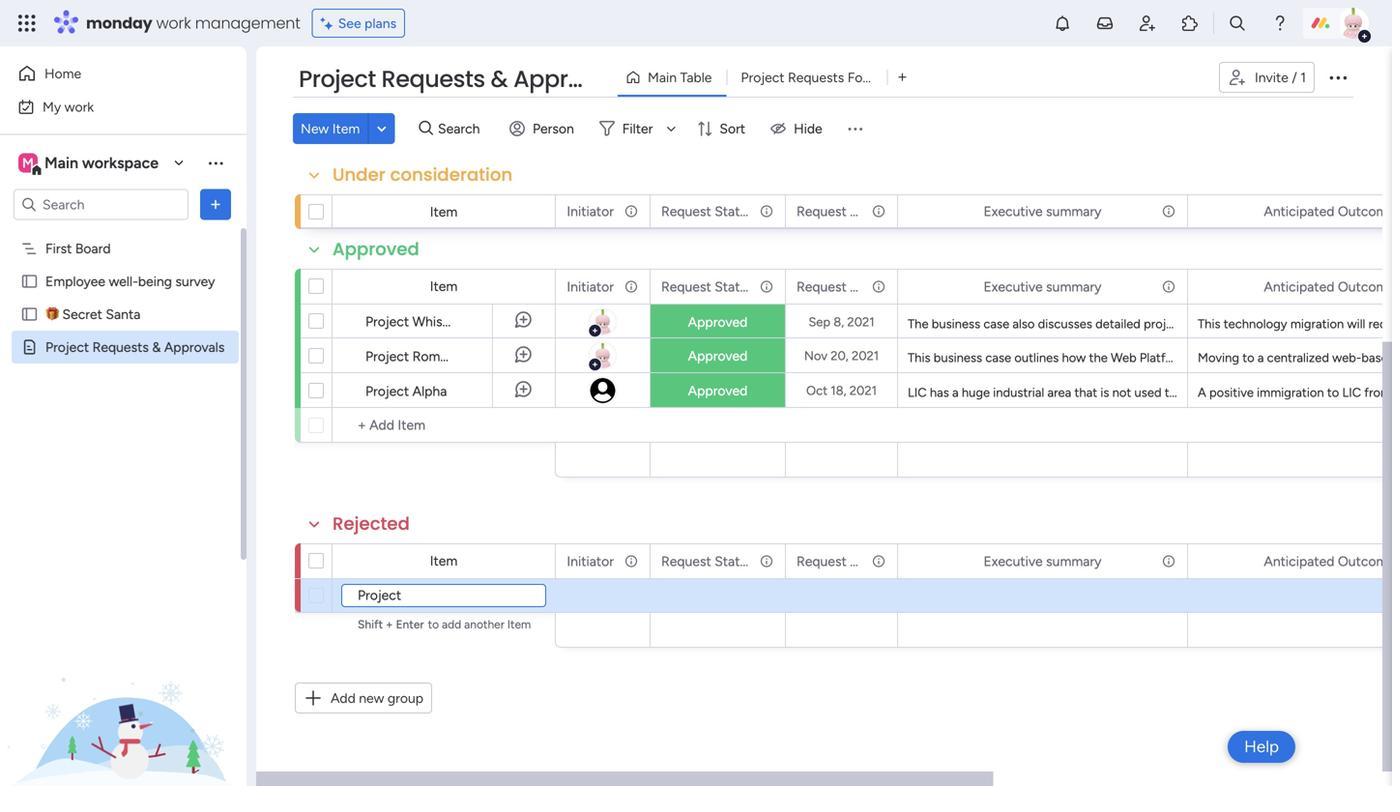 Task type: locate. For each thing, give the bounding box(es) containing it.
Anticipated Outcome field
[[1259, 201, 1392, 222], [1259, 276, 1392, 297], [1259, 551, 1392, 572]]

2021 right 18,
[[850, 383, 877, 398]]

1 horizontal spatial a
[[1258, 350, 1264, 365]]

main inside button
[[648, 69, 677, 86]]

goals,
[[1188, 316, 1220, 332]]

project requests & approvals down santa at left top
[[45, 339, 225, 355]]

2021 right 8, on the top right of page
[[847, 314, 875, 330]]

new
[[359, 690, 384, 706]]

anticipated
[[1264, 203, 1335, 219], [1264, 278, 1335, 295], [1264, 553, 1335, 570]]

redu
[[1369, 316, 1392, 332]]

1 horizontal spatial is
[[1254, 385, 1262, 400]]

3 summary from the top
[[1046, 553, 1102, 570]]

approvals inside list box
[[164, 339, 225, 355]]

business left also
[[932, 316, 981, 332]]

requests up v2 search image
[[381, 63, 485, 95]]

project up new item
[[299, 63, 376, 95]]

Project Requests & Approvals field
[[294, 63, 628, 96]]

2 vertical spatial 2021
[[850, 383, 877, 398]]

the right "how"
[[1089, 350, 1108, 365]]

0 vertical spatial status
[[715, 203, 754, 219]]

a down performance
[[1258, 350, 1264, 365]]

a
[[1258, 350, 1264, 365], [952, 385, 959, 400]]

column information image
[[624, 204, 639, 219], [759, 204, 774, 219], [871, 204, 887, 219], [1161, 204, 1177, 219], [871, 279, 887, 294], [871, 554, 887, 569]]

outcome
[[1338, 203, 1392, 219], [1338, 278, 1392, 295], [1338, 553, 1392, 570]]

approvals
[[513, 63, 628, 95], [164, 339, 225, 355]]

1 outcome from the top
[[1338, 203, 1392, 219]]

2 vertical spatial outcome
[[1338, 553, 1392, 570]]

2 request status field from the top
[[657, 276, 754, 297]]

0 horizontal spatial is
[[1101, 385, 1109, 400]]

project
[[1144, 316, 1185, 332]]

2 date from the top
[[850, 278, 879, 295]]

executive summary for rejected
[[984, 553, 1102, 570]]

2 request status from the top
[[661, 278, 754, 295]]

work for monday
[[156, 12, 191, 34]]

column information image
[[624, 279, 639, 294], [759, 279, 774, 294], [1161, 279, 1177, 294], [624, 554, 639, 569], [759, 554, 774, 569], [1161, 554, 1177, 569]]

to down "web-"
[[1327, 385, 1339, 400]]

3 request status field from the top
[[657, 551, 754, 572]]

will left redu
[[1347, 316, 1366, 332]]

1 vertical spatial case
[[986, 350, 1012, 365]]

request date field for approved
[[792, 276, 879, 297]]

2 anticipated from the top
[[1264, 278, 1335, 295]]

1 vertical spatial executive summary field
[[979, 276, 1107, 297]]

public board image
[[20, 272, 39, 291], [20, 305, 39, 323]]

1 vertical spatial executive
[[984, 278, 1043, 295]]

2 vertical spatial anticipated
[[1264, 553, 1335, 570]]

employee
[[45, 273, 105, 290]]

also
[[1013, 316, 1035, 332]]

& down being
[[152, 339, 161, 355]]

case left also
[[984, 316, 1010, 332]]

executive
[[984, 203, 1043, 219], [984, 278, 1043, 295], [984, 553, 1043, 570]]

2 anticipated outcome field from the top
[[1259, 276, 1392, 297]]

0 vertical spatial executive summary field
[[979, 201, 1107, 222]]

3 request status from the top
[[661, 553, 754, 570]]

1 request status field from the top
[[657, 201, 754, 222]]

executive summary for approved
[[984, 278, 1102, 295]]

public board image for employee well-being survey
[[20, 272, 39, 291]]

executive summary
[[984, 203, 1102, 219], [984, 278, 1102, 295], [984, 553, 1102, 570]]

0 vertical spatial the
[[1089, 350, 1108, 365]]

0 vertical spatial main
[[648, 69, 677, 86]]

executive summary field for approved
[[979, 276, 1107, 297]]

2 vertical spatial request date
[[797, 553, 879, 570]]

2 executive summary from the top
[[984, 278, 1102, 295]]

work right monday
[[156, 12, 191, 34]]

0 vertical spatial date
[[850, 203, 879, 219]]

project down 🎁
[[45, 339, 89, 355]]

main for main table
[[648, 69, 677, 86]]

1 vertical spatial initiator field
[[562, 276, 619, 297]]

has
[[930, 385, 949, 400]]

0 vertical spatial initiator
[[567, 203, 614, 219]]

request status for approved
[[661, 278, 754, 295]]

1 vertical spatial a
[[952, 385, 959, 400]]

1 vertical spatial executive summary
[[984, 278, 1102, 295]]

used
[[1135, 385, 1162, 400]]

2 vertical spatial initiator
[[567, 553, 614, 570]]

oct
[[806, 383, 828, 398]]

this for whiskey
[[1198, 316, 1221, 332]]

of
[[1334, 385, 1346, 400]]

project inside field
[[299, 63, 376, 95]]

project up plan
[[1222, 350, 1263, 365]]

hide
[[794, 120, 823, 137]]

0 vertical spatial request status field
[[657, 201, 754, 222]]

0 horizontal spatial project requests & approvals
[[45, 339, 225, 355]]

options image
[[206, 195, 225, 214], [623, 195, 636, 228], [758, 195, 772, 228], [870, 195, 884, 228], [1160, 195, 1174, 228], [758, 270, 772, 303], [870, 270, 884, 303], [623, 545, 636, 578], [870, 545, 884, 578]]

see plans
[[338, 15, 397, 31]]

work right my
[[64, 99, 94, 115]]

1 vertical spatial work
[[64, 99, 94, 115]]

anticipated outcome for rejected
[[1264, 553, 1392, 570]]

to
[[1243, 350, 1255, 365], [1265, 385, 1277, 400], [1327, 385, 1339, 400]]

status
[[715, 203, 754, 219], [715, 278, 754, 295], [715, 553, 754, 570]]

home button
[[12, 58, 208, 89]]

2 vertical spatial anticipated outcome
[[1264, 553, 1392, 570]]

1 horizontal spatial project requests & approvals
[[299, 63, 628, 95]]

public board image left the employee
[[20, 272, 39, 291]]

2 vertical spatial request status field
[[657, 551, 754, 572]]

0 horizontal spatial lic
[[908, 385, 927, 400]]

0 horizontal spatial a
[[952, 385, 959, 400]]

date
[[850, 203, 879, 219], [850, 278, 879, 295], [850, 553, 879, 570]]

requests for project requests form button in the right of the page
[[788, 69, 844, 86]]

case
[[984, 316, 1010, 332], [986, 350, 1012, 365]]

1 horizontal spatial main
[[648, 69, 677, 86]]

0 vertical spatial request date
[[797, 203, 879, 219]]

this business case outlines how the web platform (wp) project will address current bu
[[908, 350, 1392, 365]]

1 public board image from the top
[[20, 272, 39, 291]]

project requests & approvals
[[299, 63, 628, 95], [45, 339, 225, 355]]

2 vertical spatial summary
[[1046, 553, 1102, 570]]

0 vertical spatial public board image
[[20, 272, 39, 291]]

the right the sep 8, 2021
[[908, 316, 929, 332]]

business
[[932, 316, 981, 332], [934, 350, 983, 365]]

project up project romeo
[[365, 313, 409, 330]]

0 vertical spatial anticipated outcome field
[[1259, 201, 1392, 222]]

2021 right 20,
[[852, 348, 879, 364]]

main right workspace image
[[44, 154, 78, 172]]

3 executive summary field from the top
[[979, 551, 1107, 572]]

0 vertical spatial executive
[[984, 203, 1043, 219]]

plans
[[365, 15, 397, 31]]

1 vertical spatial initiator
[[567, 278, 614, 295]]

case for also
[[984, 316, 1010, 332]]

the left 3
[[1349, 385, 1368, 400]]

to left "bring"
[[1265, 385, 1277, 400]]

2 summary from the top
[[1046, 278, 1102, 295]]

1 vertical spatial request status
[[661, 278, 754, 295]]

1 vertical spatial the
[[1349, 385, 1368, 400]]

the left plan
[[1203, 385, 1224, 400]]

centralized
[[1267, 350, 1329, 365]]

angle down image
[[377, 121, 386, 136]]

initiator field for rejected
[[562, 551, 619, 572]]

requests left form
[[788, 69, 844, 86]]

1 vertical spatial request status field
[[657, 276, 754, 297]]

monday work management
[[86, 12, 300, 34]]

0 vertical spatial the
[[908, 316, 929, 332]]

requests down santa at left top
[[92, 339, 149, 355]]

0 vertical spatial project requests & approvals
[[299, 63, 628, 95]]

the
[[908, 316, 929, 332], [1203, 385, 1224, 400]]

oct 18, 2021
[[806, 383, 877, 398]]

0 vertical spatial initiator field
[[562, 201, 619, 222]]

main left table
[[648, 69, 677, 86]]

list box
[[0, 228, 247, 625]]

notifications image
[[1053, 14, 1072, 33]]

2 executive from the top
[[984, 278, 1043, 295]]

3 outcome from the top
[[1338, 553, 1392, 570]]

home
[[44, 65, 81, 82]]

nov 20, 2021
[[804, 348, 879, 364]]

workspace
[[82, 154, 159, 172]]

survey
[[175, 273, 215, 290]]

project requests form
[[741, 69, 879, 86]]

summary
[[1046, 203, 1102, 219], [1046, 278, 1102, 295], [1046, 553, 1102, 570]]

1 horizontal spatial requests
[[381, 63, 485, 95]]

approvals up person
[[513, 63, 628, 95]]

3 request date from the top
[[797, 553, 879, 570]]

see plans button
[[312, 9, 405, 38]]

not
[[1113, 385, 1132, 400]]

the
[[1089, 350, 1108, 365], [1349, 385, 1368, 400]]

approved
[[333, 237, 419, 262], [688, 314, 748, 330], [688, 348, 748, 364], [688, 382, 748, 399]]

public board image left 🎁
[[20, 305, 39, 323]]

1 vertical spatial 2021
[[852, 348, 879, 364]]

&
[[491, 63, 508, 95], [152, 339, 161, 355]]

3 date from the top
[[850, 553, 879, 570]]

0 vertical spatial this
[[1198, 316, 1221, 332]]

requests inside field
[[381, 63, 485, 95]]

3 initiator from the top
[[567, 553, 614, 570]]

lottie animation element
[[0, 591, 247, 786]]

work inside button
[[64, 99, 94, 115]]

0 vertical spatial request status
[[661, 203, 754, 219]]

a right has on the right
[[952, 385, 959, 400]]

2 is from the left
[[1254, 385, 1262, 400]]

2 executive summary field from the top
[[979, 276, 1107, 297]]

m
[[22, 155, 34, 171]]

1 vertical spatial the
[[1203, 385, 1224, 400]]

1 vertical spatial anticipated
[[1264, 278, 1335, 295]]

2 vertical spatial date
[[850, 553, 879, 570]]

first board
[[45, 240, 111, 257]]

0 vertical spatial executive summary
[[984, 203, 1102, 219]]

1 request date field from the top
[[792, 201, 879, 222]]

2 outcome from the top
[[1338, 278, 1392, 295]]

detailed
[[1096, 316, 1141, 332]]

workspace options image
[[206, 153, 225, 172]]

main inside workspace selection element
[[44, 154, 78, 172]]

case for outlines
[[986, 350, 1012, 365]]

0 vertical spatial anticipated
[[1264, 203, 1335, 219]]

2 request date from the top
[[797, 278, 879, 295]]

1 horizontal spatial approvals
[[513, 63, 628, 95]]

3 anticipated outcome field from the top
[[1259, 551, 1392, 572]]

item
[[332, 120, 360, 137], [430, 204, 458, 220], [430, 278, 458, 294], [430, 553, 458, 569]]

1 vertical spatial request date field
[[792, 276, 879, 297]]

8,
[[834, 314, 844, 330]]

& up search field
[[491, 63, 508, 95]]

Rejected field
[[328, 511, 415, 537]]

3 anticipated outcome from the top
[[1264, 553, 1392, 570]]

3 executive from the top
[[984, 553, 1043, 570]]

will left address
[[1266, 350, 1284, 365]]

2 public board image from the top
[[20, 305, 39, 323]]

0 vertical spatial approvals
[[513, 63, 628, 95]]

bring
[[1281, 385, 1309, 400]]

requests inside button
[[788, 69, 844, 86]]

workspace selection element
[[18, 151, 161, 176]]

performance
[[1223, 316, 1296, 332]]

Request Status field
[[657, 201, 754, 222], [657, 276, 754, 297], [657, 551, 754, 572]]

2 vertical spatial status
[[715, 553, 754, 570]]

approvals inside field
[[513, 63, 628, 95]]

3 initiator field from the top
[[562, 551, 619, 572]]

main for main workspace
[[44, 154, 78, 172]]

is right plan
[[1254, 385, 1262, 400]]

2 lic from the left
[[1343, 385, 1362, 400]]

3 status from the top
[[715, 553, 754, 570]]

1 vertical spatial approvals
[[164, 339, 225, 355]]

approvals down survey
[[164, 339, 225, 355]]

project up sort
[[741, 69, 785, 86]]

requests for project requests & approvals field
[[381, 63, 485, 95]]

industrial
[[993, 385, 1045, 400]]

lic left has on the right
[[908, 385, 927, 400]]

first
[[45, 240, 72, 257]]

case left outlines
[[986, 350, 1012, 365]]

will
[[1347, 316, 1366, 332], [1266, 350, 1284, 365]]

this up (wp)
[[1198, 316, 1221, 332]]

0 vertical spatial summary
[[1046, 203, 1102, 219]]

2 vertical spatial request date field
[[792, 551, 879, 572]]

0 vertical spatial work
[[156, 12, 191, 34]]

request
[[661, 203, 711, 219], [797, 203, 847, 219], [661, 278, 711, 295], [797, 278, 847, 295], [661, 553, 711, 570], [797, 553, 847, 570]]

list box containing first board
[[0, 228, 247, 625]]

0 vertical spatial a
[[1258, 350, 1264, 365]]

0 vertical spatial anticipated outcome
[[1264, 203, 1392, 219]]

discusses
[[1038, 316, 1093, 332]]

business up huge
[[934, 350, 983, 365]]

requests inside list box
[[92, 339, 149, 355]]

1 vertical spatial public board image
[[20, 305, 39, 323]]

new item
[[301, 120, 360, 137]]

2 initiator field from the top
[[562, 276, 619, 297]]

1 horizontal spatial &
[[491, 63, 508, 95]]

invite
[[1255, 69, 1289, 86]]

1 vertical spatial this
[[908, 350, 931, 365]]

2 vertical spatial executive summary
[[984, 553, 1102, 570]]

menu image
[[846, 119, 865, 138]]

positive
[[1210, 385, 1254, 400]]

2 vertical spatial executive
[[984, 553, 1043, 570]]

project up project alpha at the left of the page
[[365, 348, 409, 365]]

outcome for approved
[[1338, 278, 1392, 295]]

0 horizontal spatial this
[[908, 350, 931, 365]]

2 vertical spatial anticipated outcome field
[[1259, 551, 1392, 572]]

1 vertical spatial main
[[44, 154, 78, 172]]

0 horizontal spatial main
[[44, 154, 78, 172]]

1 vertical spatial status
[[715, 278, 754, 295]]

3 executive summary from the top
[[984, 553, 1102, 570]]

project romeo
[[365, 348, 456, 365]]

date for rejected
[[850, 553, 879, 570]]

Search field
[[433, 115, 491, 142]]

2 horizontal spatial requests
[[788, 69, 844, 86]]

0 vertical spatial outcome
[[1338, 203, 1392, 219]]

2 anticipated outcome from the top
[[1264, 278, 1392, 295]]

management
[[195, 12, 300, 34]]

is
[[1101, 385, 1109, 400], [1254, 385, 1262, 400]]

options image
[[1327, 66, 1350, 89], [623, 270, 636, 303], [1160, 270, 1174, 303], [758, 545, 772, 578], [1160, 545, 1174, 578]]

select product image
[[17, 14, 37, 33]]

1 vertical spatial anticipated outcome
[[1264, 278, 1392, 295]]

2 request date field from the top
[[792, 276, 879, 297]]

moving
[[1198, 350, 1240, 365]]

2 initiator from the top
[[567, 278, 614, 295]]

3 anticipated from the top
[[1264, 553, 1335, 570]]

initiator
[[567, 203, 614, 219], [567, 278, 614, 295], [567, 553, 614, 570]]

+ Add Item text field
[[342, 414, 546, 437], [341, 584, 546, 607]]

huge
[[962, 385, 990, 400]]

the business case also discusses detailed project goals, performance measures, assum
[[908, 316, 1392, 332]]

person
[[533, 120, 574, 137]]

help button
[[1228, 731, 1296, 763]]

to right 'moving'
[[1243, 350, 1255, 365]]

2 vertical spatial request status
[[661, 553, 754, 570]]

plan
[[1227, 385, 1250, 400]]

add view image
[[899, 70, 906, 84]]

0 vertical spatial &
[[491, 63, 508, 95]]

2 vertical spatial executive summary field
[[979, 551, 1107, 572]]

1 vertical spatial date
[[850, 278, 879, 295]]

anticipated outcome
[[1264, 203, 1392, 219], [1264, 278, 1392, 295], [1264, 553, 1392, 570]]

(wp)
[[1191, 350, 1219, 365]]

0 vertical spatial will
[[1347, 316, 1366, 332]]

1 vertical spatial &
[[152, 339, 161, 355]]

0 horizontal spatial &
[[152, 339, 161, 355]]

1 request status from the top
[[661, 203, 754, 219]]

is left not at the right
[[1101, 385, 1109, 400]]

request date field for rejected
[[792, 551, 879, 572]]

0 vertical spatial request date field
[[792, 201, 879, 222]]

Executive summary field
[[979, 201, 1107, 222], [979, 276, 1107, 297], [979, 551, 1107, 572]]

project requests & approvals up search field
[[299, 63, 628, 95]]

item for approved
[[430, 278, 458, 294]]

1 vertical spatial request date
[[797, 278, 879, 295]]

request date for rejected
[[797, 553, 879, 570]]

1 vertical spatial anticipated outcome field
[[1259, 276, 1392, 297]]

this up has on the right
[[908, 350, 931, 365]]

nov
[[804, 348, 828, 364]]

option
[[0, 231, 247, 235]]

1 initiator field from the top
[[562, 201, 619, 222]]

3 request date field from the top
[[792, 551, 879, 572]]

1 vertical spatial will
[[1266, 350, 1284, 365]]

0 horizontal spatial work
[[64, 99, 94, 115]]

0 vertical spatial business
[[932, 316, 981, 332]]

Request Date field
[[792, 201, 879, 222], [792, 276, 879, 297], [792, 551, 879, 572]]

this technology migration will redu
[[1198, 316, 1392, 332]]

2 status from the top
[[715, 278, 754, 295]]

anticipated for approved
[[1264, 278, 1335, 295]]

lic left 3
[[1343, 385, 1362, 400]]

Initiator field
[[562, 201, 619, 222], [562, 276, 619, 297], [562, 551, 619, 572]]

initiator for rejected
[[567, 553, 614, 570]]

2021 for project alpha
[[850, 383, 877, 398]]

summary for approved
[[1046, 278, 1102, 295]]

0 horizontal spatial approvals
[[164, 339, 225, 355]]

1 vertical spatial summary
[[1046, 278, 1102, 295]]

1 horizontal spatial this
[[1198, 316, 1221, 332]]

request date
[[797, 203, 879, 219], [797, 278, 879, 295], [797, 553, 879, 570]]



Task type: describe. For each thing, give the bounding box(es) containing it.
1 anticipated outcome field from the top
[[1259, 201, 1392, 222]]

1 vertical spatial + add item text field
[[341, 584, 546, 607]]

1 initiator from the top
[[567, 203, 614, 219]]

1 horizontal spatial will
[[1347, 316, 1366, 332]]

lic has a huge industrial area that is not used today. the plan is to bring 2/3 of the 3 su
[[908, 385, 1392, 400]]

0 horizontal spatial to
[[1243, 350, 1255, 365]]

web
[[1111, 350, 1137, 365]]

outlines
[[1015, 350, 1059, 365]]

outcome for rejected
[[1338, 553, 1392, 570]]

today.
[[1165, 385, 1200, 400]]

main workspace
[[44, 154, 159, 172]]

🎁
[[45, 306, 59, 322]]

see
[[338, 15, 361, 31]]

request status for rejected
[[661, 553, 754, 570]]

1 summary from the top
[[1046, 203, 1102, 219]]

workspace image
[[18, 152, 38, 174]]

a
[[1198, 385, 1207, 400]]

a for centralized
[[1258, 350, 1264, 365]]

assum
[[1359, 316, 1392, 332]]

inbox image
[[1096, 14, 1115, 33]]

executive summary field for rejected
[[979, 551, 1107, 572]]

group
[[388, 690, 424, 706]]

web-
[[1333, 350, 1362, 365]]

santa
[[106, 306, 141, 322]]

Approved field
[[328, 237, 424, 262]]

that
[[1075, 385, 1098, 400]]

1 status from the top
[[715, 203, 754, 219]]

1 is from the left
[[1101, 385, 1109, 400]]

anticipated outcome field for approved
[[1259, 276, 1392, 297]]

alpha
[[412, 383, 447, 399]]

area
[[1048, 385, 1072, 400]]

project whiskey
[[365, 313, 463, 330]]

help
[[1245, 737, 1279, 757]]

1 executive summary from the top
[[984, 203, 1102, 219]]

ruby anderson image
[[1338, 8, 1369, 39]]

new
[[301, 120, 329, 137]]

under
[[333, 162, 386, 187]]

project requests & approvals inside list box
[[45, 339, 225, 355]]

my work
[[43, 99, 94, 115]]

1 anticipated outcome from the top
[[1264, 203, 1392, 219]]

Search in workspace field
[[41, 193, 161, 216]]

arrow down image
[[660, 117, 683, 140]]

business for this
[[934, 350, 983, 365]]

item inside button
[[332, 120, 360, 137]]

1 anticipated from the top
[[1264, 203, 1335, 219]]

request status field for rejected
[[657, 551, 754, 572]]

executive for approved
[[984, 278, 1043, 295]]

& inside project requests & approvals field
[[491, 63, 508, 95]]

romeo
[[412, 348, 456, 365]]

2 horizontal spatial to
[[1327, 385, 1339, 400]]

invite members image
[[1138, 14, 1157, 33]]

public board image for 🎁 secret santa
[[20, 305, 39, 323]]

1 horizontal spatial to
[[1265, 385, 1277, 400]]

add new group
[[331, 690, 424, 706]]

20,
[[831, 348, 849, 364]]

work for my
[[64, 99, 94, 115]]

initiator for approved
[[567, 278, 614, 295]]

item for under consideration
[[430, 204, 458, 220]]

2/3
[[1313, 385, 1331, 400]]

bu
[[1378, 350, 1392, 365]]

anticipated for rejected
[[1264, 553, 1335, 570]]

1 horizontal spatial the
[[1349, 385, 1368, 400]]

platform
[[1140, 350, 1188, 365]]

project requests & approvals inside field
[[299, 63, 628, 95]]

a positive immigration to lic from 
[[1198, 385, 1392, 400]]

a for huge
[[952, 385, 959, 400]]

anticipated outcome for approved
[[1264, 278, 1392, 295]]

0 horizontal spatial the
[[908, 316, 929, 332]]

immigration
[[1257, 385, 1324, 400]]

su
[[1381, 385, 1392, 400]]

sep 8, 2021
[[809, 314, 875, 330]]

apps image
[[1181, 14, 1200, 33]]

1 lic from the left
[[908, 385, 927, 400]]

project requests form button
[[727, 62, 887, 93]]

secret
[[62, 306, 102, 322]]

1 horizontal spatial the
[[1203, 385, 1224, 400]]

lottie animation image
[[0, 591, 247, 786]]

2021 for project romeo
[[852, 348, 879, 364]]

add
[[331, 690, 356, 706]]

initiator field for approved
[[562, 276, 619, 297]]

project alpha
[[365, 383, 447, 399]]

table
[[680, 69, 712, 86]]

form
[[848, 69, 879, 86]]

project inside button
[[741, 69, 785, 86]]

request status field for approved
[[657, 276, 754, 297]]

my
[[43, 99, 61, 115]]

invite / 1
[[1255, 69, 1306, 86]]

0 horizontal spatial the
[[1089, 350, 1108, 365]]

0 horizontal spatial will
[[1266, 350, 1284, 365]]

0 vertical spatial 2021
[[847, 314, 875, 330]]

🎁 secret santa
[[45, 306, 141, 322]]

project inside list box
[[45, 339, 89, 355]]

my work button
[[12, 91, 208, 122]]

this for romeo
[[908, 350, 931, 365]]

1 date from the top
[[850, 203, 879, 219]]

0 vertical spatial + add item text field
[[342, 414, 546, 437]]

address
[[1287, 350, 1331, 365]]

well-
[[109, 273, 138, 290]]

executive for rejected
[[984, 553, 1043, 570]]

help image
[[1271, 14, 1290, 33]]

being
[[138, 273, 172, 290]]

new item button
[[293, 113, 368, 144]]

main table button
[[618, 62, 727, 93]]

search everything image
[[1228, 14, 1247, 33]]

filter button
[[592, 113, 683, 144]]

Under consideration field
[[328, 162, 518, 188]]

status for approved
[[715, 278, 754, 295]]

sort
[[720, 120, 746, 137]]

item for rejected
[[430, 553, 458, 569]]

employee well-being survey
[[45, 273, 215, 290]]

request date for approved
[[797, 278, 879, 295]]

technology
[[1224, 316, 1288, 332]]

hide button
[[763, 113, 834, 144]]

measures,
[[1299, 316, 1356, 332]]

1 executive summary field from the top
[[979, 201, 1107, 222]]

sort button
[[689, 113, 757, 144]]

summary for rejected
[[1046, 553, 1102, 570]]

1 executive from the top
[[984, 203, 1043, 219]]

moving to a centralized web-based
[[1198, 350, 1392, 365]]

add new group button
[[295, 683, 432, 714]]

consideration
[[390, 162, 513, 187]]

under consideration
[[333, 162, 513, 187]]

v2 search image
[[419, 118, 433, 139]]

how
[[1062, 350, 1086, 365]]

/
[[1292, 69, 1297, 86]]

date for approved
[[850, 278, 879, 295]]

board
[[75, 240, 111, 257]]

migration
[[1291, 316, 1344, 332]]

filter
[[622, 120, 653, 137]]

anticipated outcome field for rejected
[[1259, 551, 1392, 572]]

project down project romeo
[[365, 383, 409, 399]]

from
[[1365, 385, 1391, 400]]

invite / 1 button
[[1219, 62, 1315, 93]]

1 request date from the top
[[797, 203, 879, 219]]

status for rejected
[[715, 553, 754, 570]]

based
[[1362, 350, 1392, 365]]

approved inside field
[[333, 237, 419, 262]]

18,
[[831, 383, 847, 398]]

business for the
[[932, 316, 981, 332]]

person button
[[502, 113, 586, 144]]



Task type: vqa. For each thing, say whether or not it's contained in the screenshot.
the are
no



